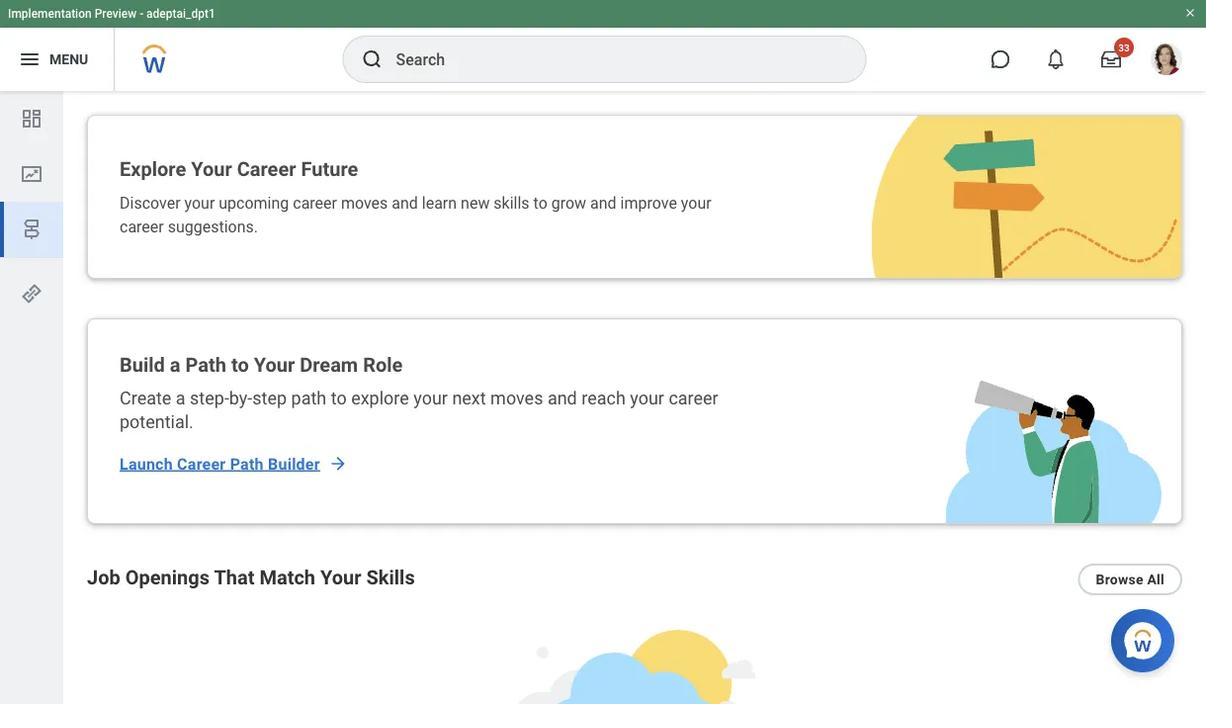 Task type: describe. For each thing, give the bounding box(es) containing it.
menu banner
[[0, 0, 1206, 91]]

33
[[1119, 42, 1130, 53]]

profile logan mcneil image
[[1151, 44, 1183, 79]]

learn
[[422, 193, 457, 212]]

reach
[[582, 388, 626, 409]]

to inside discover your upcoming career moves and learn new skills to grow and improve your career suggestions.
[[534, 193, 548, 212]]

search image
[[360, 47, 384, 71]]

future
[[301, 157, 358, 180]]

notifications large image
[[1046, 49, 1066, 69]]

0 vertical spatial your
[[191, 157, 232, 180]]

create
[[120, 388, 171, 409]]

build
[[120, 353, 165, 376]]

step-
[[190, 388, 229, 409]]

adeptai_dpt1
[[146, 7, 215, 21]]

your for to
[[254, 353, 295, 376]]

skills
[[366, 566, 415, 589]]

33 button
[[1090, 38, 1134, 81]]

browse
[[1096, 571, 1144, 588]]

moves inside discover your upcoming career moves and learn new skills to grow and improve your career suggestions.
[[341, 193, 388, 212]]

suggestions.
[[168, 217, 258, 236]]

by-
[[229, 388, 252, 409]]

1 vertical spatial to
[[231, 353, 249, 376]]

launch career path builder button
[[120, 454, 348, 474]]

path for career
[[230, 454, 264, 473]]

career for upcoming
[[120, 217, 164, 236]]

your for match
[[320, 566, 361, 589]]

justify image
[[18, 47, 42, 71]]

moves inside create a step-by-step path to explore your next moves and reach your career potential.
[[491, 388, 543, 409]]

and for moves
[[548, 388, 577, 409]]

next
[[452, 388, 486, 409]]

launch career path builder icon image
[[946, 381, 1162, 523]]

to inside create a step-by-step path to explore your next moves and reach your career potential.
[[331, 388, 347, 409]]

and for grow
[[590, 193, 617, 212]]

a for build
[[170, 353, 181, 376]]

potential.
[[120, 412, 194, 433]]

grow
[[552, 193, 587, 212]]

openings
[[125, 566, 210, 589]]

that
[[214, 566, 255, 589]]



Task type: vqa. For each thing, say whether or not it's contained in the screenshot.
main content
no



Task type: locate. For each thing, give the bounding box(es) containing it.
1 vertical spatial career
[[177, 454, 226, 473]]

-
[[140, 7, 143, 21]]

1 vertical spatial path
[[230, 454, 264, 473]]

0 horizontal spatial to
[[231, 353, 249, 376]]

career down discover in the left top of the page
[[120, 217, 164, 236]]

job openings that match your skills
[[87, 566, 415, 589]]

0 vertical spatial a
[[170, 353, 181, 376]]

1 horizontal spatial moves
[[491, 388, 543, 409]]

browse all link
[[1078, 564, 1183, 595]]

career inside button
[[177, 454, 226, 473]]

your
[[184, 193, 215, 212], [681, 193, 712, 212], [414, 388, 448, 409], [630, 388, 664, 409]]

0 horizontal spatial moves
[[341, 193, 388, 212]]

1 horizontal spatial your
[[254, 353, 295, 376]]

all
[[1147, 571, 1165, 588]]

to
[[534, 193, 548, 212], [231, 353, 249, 376], [331, 388, 347, 409]]

0 vertical spatial to
[[534, 193, 548, 212]]

and right grow
[[590, 193, 617, 212]]

Search Workday  search field
[[396, 38, 825, 81]]

your up upcoming
[[191, 157, 232, 180]]

upcoming
[[219, 193, 289, 212]]

implementation
[[8, 7, 92, 21]]

to right path
[[331, 388, 347, 409]]

path left "builder"
[[230, 454, 264, 473]]

1 horizontal spatial career
[[237, 157, 296, 180]]

dream
[[300, 353, 358, 376]]

your up suggestions.
[[184, 193, 215, 212]]

path for a
[[185, 353, 226, 376]]

a left step-
[[176, 388, 186, 409]]

a right build
[[170, 353, 181, 376]]

2 vertical spatial career
[[669, 388, 719, 409]]

discover
[[120, 193, 181, 212]]

menu
[[49, 51, 88, 67]]

2 vertical spatial to
[[331, 388, 347, 409]]

your
[[191, 157, 232, 180], [254, 353, 295, 376], [320, 566, 361, 589]]

inbox large image
[[1102, 49, 1121, 69]]

0 horizontal spatial your
[[191, 157, 232, 180]]

build a path to your dream role
[[120, 353, 403, 376]]

and left "learn"
[[392, 193, 418, 212]]

your right reach at the bottom of page
[[630, 388, 664, 409]]

career up upcoming
[[237, 157, 296, 180]]

improve
[[621, 193, 677, 212]]

0 vertical spatial career
[[293, 193, 337, 212]]

career right launch
[[177, 454, 226, 473]]

career
[[237, 157, 296, 180], [177, 454, 226, 473]]

path inside button
[[230, 454, 264, 473]]

discover your upcoming career moves and learn new skills to grow and improve your career suggestions.
[[120, 193, 712, 236]]

skills
[[494, 193, 530, 212]]

and inside create a step-by-step path to explore your next moves and reach your career potential.
[[548, 388, 577, 409]]

2 horizontal spatial career
[[669, 388, 719, 409]]

a
[[170, 353, 181, 376], [176, 388, 186, 409]]

menu button
[[0, 28, 114, 91]]

explore your career future
[[120, 157, 358, 180]]

and left reach at the bottom of page
[[548, 388, 577, 409]]

explore
[[351, 388, 409, 409]]

career down future
[[293, 193, 337, 212]]

arrow right image
[[328, 454, 348, 474]]

step
[[252, 388, 287, 409]]

1 vertical spatial career
[[120, 217, 164, 236]]

1 vertical spatial moves
[[491, 388, 543, 409]]

launch
[[120, 454, 173, 473]]

1 vertical spatial a
[[176, 388, 186, 409]]

builder
[[268, 454, 320, 473]]

1 vertical spatial your
[[254, 353, 295, 376]]

moves right next
[[491, 388, 543, 409]]

and
[[392, 193, 418, 212], [590, 193, 617, 212], [548, 388, 577, 409]]

path up step-
[[185, 353, 226, 376]]

2 horizontal spatial to
[[534, 193, 548, 212]]

your up step
[[254, 353, 295, 376]]

preview
[[95, 7, 137, 21]]

timeline milestone image
[[20, 218, 44, 241]]

to up by-
[[231, 353, 249, 376]]

path
[[291, 388, 327, 409]]

role
[[363, 353, 403, 376]]

1 horizontal spatial path
[[230, 454, 264, 473]]

explore
[[120, 157, 186, 180]]

1 horizontal spatial and
[[548, 388, 577, 409]]

0 vertical spatial moves
[[341, 193, 388, 212]]

dashboard image
[[20, 107, 44, 131]]

a inside create a step-by-step path to explore your next moves and reach your career potential.
[[176, 388, 186, 409]]

2 horizontal spatial your
[[320, 566, 361, 589]]

list
[[0, 91, 63, 257]]

your left next
[[414, 388, 448, 409]]

implementation preview -   adeptai_dpt1
[[8, 7, 215, 21]]

close environment banner image
[[1185, 7, 1197, 19]]

1 horizontal spatial to
[[331, 388, 347, 409]]

create a step-by-step path to explore your next moves and reach your career potential.
[[120, 388, 719, 433]]

moves
[[341, 193, 388, 212], [491, 388, 543, 409]]

0 horizontal spatial path
[[185, 353, 226, 376]]

career
[[293, 193, 337, 212], [120, 217, 164, 236], [669, 388, 719, 409]]

0 horizontal spatial and
[[392, 193, 418, 212]]

launch career path builder
[[120, 454, 320, 473]]

2 vertical spatial your
[[320, 566, 361, 589]]

match
[[259, 566, 315, 589]]

2 horizontal spatial and
[[590, 193, 617, 212]]

0 vertical spatial path
[[185, 353, 226, 376]]

job
[[87, 566, 120, 589]]

link image
[[20, 282, 44, 306]]

your left skills
[[320, 566, 361, 589]]

career inside create a step-by-step path to explore your next moves and reach your career potential.
[[669, 388, 719, 409]]

your right the improve
[[681, 193, 712, 212]]

0 horizontal spatial career
[[120, 217, 164, 236]]

path
[[185, 353, 226, 376], [230, 454, 264, 473]]

career for step-
[[669, 388, 719, 409]]

a for create
[[176, 388, 186, 409]]

browse all
[[1096, 571, 1165, 588]]

career right reach at the bottom of page
[[669, 388, 719, 409]]

0 horizontal spatial career
[[177, 454, 226, 473]]

0 vertical spatial career
[[237, 157, 296, 180]]

new
[[461, 193, 490, 212]]

onboarding home image
[[20, 162, 44, 186]]

moves down future
[[341, 193, 388, 212]]

to left grow
[[534, 193, 548, 212]]

1 horizontal spatial career
[[293, 193, 337, 212]]



